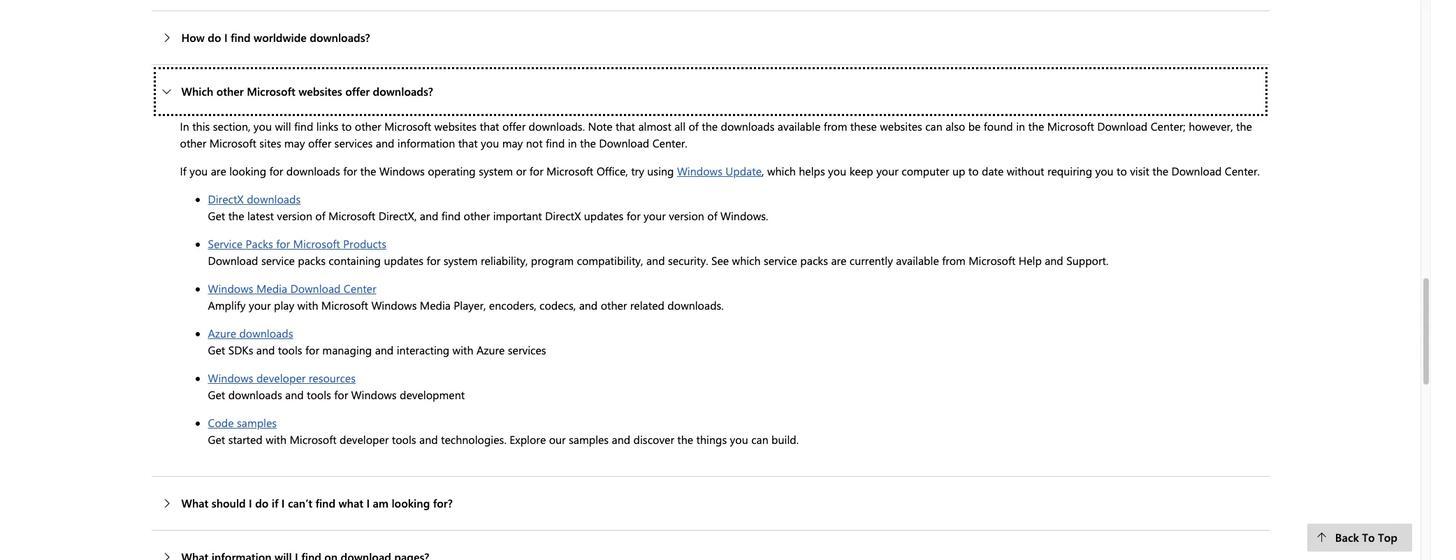 Task type: vqa. For each thing, say whether or not it's contained in the screenshot.
the top azure
yes



Task type: describe. For each thing, give the bounding box(es) containing it.
latest
[[247, 208, 274, 223]]

and inside windows media download center amplify your play with microsoft windows media player, encoders, codecs, and other related downloads.
[[579, 298, 598, 312]]

be
[[969, 119, 981, 133]]

1 horizontal spatial in
[[1017, 119, 1026, 133]]

am
[[373, 495, 389, 510]]

find right will
[[294, 119, 313, 133]]

center. inside in this section, you will find links to other microsoft websites that offer downloads. note that almost all of the downloads available from these websites can also be found in the microsoft download center; however, the other microsoft sites may offer services and information that you may not find in the download center.
[[653, 135, 688, 150]]

what should i do if i can't find what i am looking for? button
[[151, 477, 1270, 530]]

will
[[275, 119, 291, 133]]

code samples get started with microsoft developer tools and technologies. explore our samples and discover the things you can build.
[[208, 415, 799, 447]]

microsoft up containing
[[293, 236, 340, 251]]

explore
[[510, 432, 546, 447]]

important
[[493, 208, 542, 223]]

get for azure downloads get sdks and tools for managing and interacting with azure services
[[208, 342, 225, 357]]

microsoft inside 'directx downloads get the latest version of microsoft directx, and find other important directx updates for your version of windows.'
[[329, 208, 376, 223]]

download left 'center;'
[[1098, 119, 1148, 133]]

2 may from the left
[[502, 135, 523, 150]]

and left the discover
[[612, 432, 631, 447]]

1 vertical spatial directx
[[545, 208, 581, 223]]

2 service from the left
[[764, 253, 798, 268]]

how
[[181, 30, 205, 44]]

interacting
[[397, 342, 450, 357]]

windows developer resources get downloads and tools for windows development
[[208, 370, 465, 402]]

and left 'security.'
[[647, 253, 665, 268]]

windows right using at left top
[[677, 163, 723, 178]]

other right links
[[355, 119, 381, 133]]

found
[[984, 119, 1014, 133]]

downloads inside 'directx downloads get the latest version of microsoft directx, and find other important directx updates for your version of windows.'
[[247, 191, 301, 206]]

and inside in this section, you will find links to other microsoft websites that offer downloads. note that almost all of the downloads available from these websites can also be found in the microsoft download center; however, the other microsoft sites may offer services and information that you may not find in the download center.
[[376, 135, 395, 150]]

0 vertical spatial azure
[[208, 326, 236, 340]]

directx,
[[379, 208, 417, 223]]

center;
[[1151, 119, 1186, 133]]

packs
[[246, 236, 273, 251]]

i right should
[[249, 495, 252, 510]]

back to top
[[1336, 530, 1398, 545]]

however,
[[1189, 119, 1234, 133]]

i right how
[[224, 30, 228, 44]]

microsoft inside windows media download center amplify your play with microsoft windows media player, encoders, codecs, and other related downloads.
[[322, 298, 368, 312]]

,
[[762, 163, 765, 178]]

download inside windows media download center amplify your play with microsoft windows media player, encoders, codecs, and other related downloads.
[[290, 281, 341, 295]]

which inside "service packs for microsoft products download service packs containing updates for system reliability, program compatibility, and security. see which service packs are currently available from microsoft help and support."
[[732, 253, 761, 268]]

code samples link
[[208, 415, 277, 430]]

which other microsoft websites offer downloads? button
[[151, 65, 1270, 118]]

support.
[[1067, 253, 1109, 268]]

do inside the "how do i find worldwide downloads?" dropdown button
[[208, 30, 221, 44]]

windows up amplify
[[208, 281, 253, 295]]

find right can't
[[316, 495, 336, 510]]

containing
[[329, 253, 381, 268]]

try
[[631, 163, 645, 178]]

which other microsoft websites offer downloads?
[[181, 84, 433, 98]]

your inside windows media download center amplify your play with microsoft windows media player, encoders, codecs, and other related downloads.
[[249, 298, 271, 312]]

available inside in this section, you will find links to other microsoft websites that offer downloads. note that almost all of the downloads available from these websites can also be found in the microsoft download center; however, the other microsoft sites may offer services and information that you may not find in the download center.
[[778, 119, 821, 133]]

these
[[851, 119, 877, 133]]

2 vertical spatial offer
[[308, 135, 332, 150]]

resources
[[309, 370, 356, 385]]

player,
[[454, 298, 486, 312]]

1 horizontal spatial that
[[480, 119, 500, 133]]

products
[[343, 236, 387, 251]]

build.
[[772, 432, 799, 447]]

tools inside azure downloads get sdks and tools for managing and interacting with azure services
[[278, 342, 302, 357]]

are inside "service packs for microsoft products download service packs containing updates for system reliability, program compatibility, and security. see which service packs are currently available from microsoft help and support."
[[832, 253, 847, 268]]

websites inside "dropdown button"
[[299, 84, 342, 98]]

windows down 'information'
[[379, 163, 425, 178]]

sdks
[[228, 342, 253, 357]]

1 service from the left
[[261, 253, 295, 268]]

windows media download center link
[[208, 281, 377, 295]]

also
[[946, 119, 966, 133]]

update
[[726, 163, 762, 178]]

can't
[[288, 495, 313, 510]]

compatibility,
[[577, 253, 644, 268]]

help
[[1019, 253, 1042, 268]]

operating
[[428, 163, 476, 178]]

1 horizontal spatial which
[[768, 163, 796, 178]]

downloads inside in this section, you will find links to other microsoft websites that offer downloads. note that almost all of the downloads available from these websites can also be found in the microsoft download center; however, the other microsoft sites may offer services and information that you may not find in the download center.
[[721, 119, 775, 133]]

windows media download center amplify your play with microsoft windows media player, encoders, codecs, and other related downloads.
[[208, 281, 724, 312]]

what should i do if i can't find what i am looking for?
[[181, 495, 453, 510]]

2 packs from the left
[[801, 253, 829, 268]]

or
[[516, 163, 527, 178]]

almost
[[639, 119, 672, 133]]

you right if
[[190, 163, 208, 178]]

and down development
[[419, 432, 438, 447]]

if
[[180, 163, 187, 178]]

downloads? for which other microsoft websites offer downloads?
[[373, 84, 433, 98]]

windows down resources
[[351, 387, 397, 402]]

2 horizontal spatial to
[[1117, 163, 1128, 178]]

microsoft inside code samples get started with microsoft developer tools and technologies. explore our samples and discover the things you can build.
[[290, 432, 337, 447]]

security.
[[668, 253, 709, 268]]

0 vertical spatial system
[[479, 163, 513, 178]]

and right managing
[[375, 342, 394, 357]]

and right help
[[1045, 253, 1064, 268]]

do inside what should i do if i can't find what i am looking for? dropdown button
[[255, 495, 269, 510]]

code
[[208, 415, 234, 430]]

development
[[400, 387, 465, 402]]

other inside 'directx downloads get the latest version of microsoft directx, and find other important directx updates for your version of windows.'
[[464, 208, 490, 223]]

1 horizontal spatial samples
[[569, 432, 609, 447]]

for inside azure downloads get sdks and tools for managing and interacting with azure services
[[306, 342, 320, 357]]

can inside in this section, you will find links to other microsoft websites that offer downloads. note that almost all of the downloads available from these websites can also be found in the microsoft download center; however, the other microsoft sites may offer services and information that you may not find in the download center.
[[926, 119, 943, 133]]

visit
[[1131, 163, 1150, 178]]

not
[[526, 135, 543, 150]]

what
[[339, 495, 364, 510]]

for?
[[433, 495, 453, 510]]

you inside code samples get started with microsoft developer tools and technologies. explore our samples and discover the things you can build.
[[730, 432, 749, 447]]

you right requiring
[[1096, 163, 1114, 178]]

our
[[549, 432, 566, 447]]

if you are looking for downloads for the windows operating system or for microsoft office, try using windows update , which helps you keep your computer up to date without requiring you to visit the download center.
[[180, 163, 1261, 178]]

other down this
[[180, 135, 206, 150]]

you left not
[[481, 135, 499, 150]]

center
[[344, 281, 377, 295]]

play
[[274, 298, 294, 312]]

2 horizontal spatial that
[[616, 119, 636, 133]]

all
[[675, 119, 686, 133]]

find right not
[[546, 135, 565, 150]]

encoders,
[[489, 298, 537, 312]]

download inside "service packs for microsoft products download service packs containing updates for system reliability, program compatibility, and security. see which service packs are currently available from microsoft help and support."
[[208, 253, 258, 268]]

available inside "service packs for microsoft products download service packs containing updates for system reliability, program compatibility, and security. see which service packs are currently available from microsoft help and support."
[[896, 253, 939, 268]]

and inside 'directx downloads get the latest version of microsoft directx, and find other important directx updates for your version of windows.'
[[420, 208, 439, 223]]

windows.
[[721, 208, 769, 223]]

system inside "service packs for microsoft products download service packs containing updates for system reliability, program compatibility, and security. see which service packs are currently available from microsoft help and support."
[[444, 253, 478, 268]]

and inside windows developer resources get downloads and tools for windows development
[[285, 387, 304, 402]]

see
[[712, 253, 729, 268]]

0 horizontal spatial are
[[211, 163, 226, 178]]

with inside azure downloads get sdks and tools for managing and interacting with azure services
[[453, 342, 474, 357]]

how do i find worldwide downloads? button
[[151, 11, 1270, 64]]

from inside "service packs for microsoft products download service packs containing updates for system reliability, program compatibility, and security. see which service packs are currently available from microsoft help and support."
[[943, 253, 966, 268]]

1 version from the left
[[277, 208, 313, 223]]

0 vertical spatial media
[[257, 281, 287, 295]]

other inside windows media download center amplify your play with microsoft windows media player, encoders, codecs, and other related downloads.
[[601, 298, 627, 312]]

computer
[[902, 163, 950, 178]]

in
[[180, 119, 189, 133]]

technologies.
[[441, 432, 507, 447]]

1 horizontal spatial media
[[420, 298, 451, 312]]

managing
[[323, 342, 372, 357]]

microsoft left help
[[969, 253, 1016, 268]]

microsoft down section,
[[210, 135, 256, 150]]

0 horizontal spatial looking
[[229, 163, 266, 178]]

get inside windows developer resources get downloads and tools for windows development
[[208, 387, 225, 402]]

worldwide
[[254, 30, 307, 44]]

service packs for microsoft products link
[[208, 236, 387, 251]]

microsoft inside "dropdown button"
[[247, 84, 296, 98]]

reliability,
[[481, 253, 528, 268]]



Task type: locate. For each thing, give the bounding box(es) containing it.
0 horizontal spatial downloads?
[[310, 30, 370, 44]]

offer inside "dropdown button"
[[345, 84, 370, 98]]

downloads up sdks
[[239, 326, 293, 340]]

this
[[192, 119, 210, 133]]

may down will
[[284, 135, 305, 150]]

windows developer resources link
[[208, 370, 356, 385]]

get
[[208, 208, 225, 223], [208, 342, 225, 357], [208, 387, 225, 402], [208, 432, 225, 447]]

directx downloads get the latest version of microsoft directx, and find other important directx updates for your version of windows.
[[208, 191, 769, 223]]

directx right important
[[545, 208, 581, 223]]

services down "encoders,"
[[508, 342, 546, 357]]

0 vertical spatial available
[[778, 119, 821, 133]]

0 horizontal spatial with
[[266, 432, 287, 447]]

of right all
[[689, 119, 699, 133]]

you left keep
[[829, 163, 847, 178]]

0 horizontal spatial that
[[458, 135, 478, 150]]

0 horizontal spatial azure
[[208, 326, 236, 340]]

find
[[231, 30, 251, 44], [294, 119, 313, 133], [546, 135, 565, 150], [442, 208, 461, 223], [316, 495, 336, 510]]

of left "windows."
[[708, 208, 718, 223]]

0 vertical spatial from
[[824, 119, 848, 133]]

for inside 'directx downloads get the latest version of microsoft directx, and find other important directx updates for your version of windows.'
[[627, 208, 641, 223]]

1 horizontal spatial service
[[764, 253, 798, 268]]

with right started
[[266, 432, 287, 447]]

0 horizontal spatial in
[[568, 135, 577, 150]]

get for directx downloads get the latest version of microsoft directx, and find other important directx updates for your version of windows.
[[208, 208, 225, 223]]

and left 'information'
[[376, 135, 395, 150]]

your right keep
[[877, 163, 899, 178]]

currently
[[850, 253, 893, 268]]

3 get from the top
[[208, 387, 225, 402]]

do
[[208, 30, 221, 44], [255, 495, 269, 510]]

using
[[648, 163, 674, 178]]

1 may from the left
[[284, 135, 305, 150]]

tools inside code samples get started with microsoft developer tools and technologies. explore our samples and discover the things you can build.
[[392, 432, 416, 447]]

find inside 'directx downloads get the latest version of microsoft directx, and find other important directx updates for your version of windows.'
[[442, 208, 461, 223]]

services down links
[[335, 135, 373, 150]]

1 horizontal spatial looking
[[392, 495, 430, 510]]

system
[[479, 163, 513, 178], [444, 253, 478, 268]]

from inside in this section, you will find links to other microsoft websites that offer downloads. note that almost all of the downloads available from these websites can also be found in the microsoft download center; however, the other microsoft sites may offer services and information that you may not find in the download center.
[[824, 119, 848, 133]]

samples up started
[[237, 415, 277, 430]]

related
[[630, 298, 665, 312]]

downloads up update
[[721, 119, 775, 133]]

can left also
[[926, 119, 943, 133]]

0 horizontal spatial version
[[277, 208, 313, 223]]

1 get from the top
[[208, 208, 225, 223]]

1 vertical spatial your
[[644, 208, 666, 223]]

media left player,
[[420, 298, 451, 312]]

1 vertical spatial media
[[420, 298, 451, 312]]

the inside 'directx downloads get the latest version of microsoft directx, and find other important directx updates for your version of windows.'
[[228, 208, 244, 223]]

date
[[982, 163, 1004, 178]]

0 vertical spatial services
[[335, 135, 373, 150]]

0 vertical spatial looking
[[229, 163, 266, 178]]

download
[[1098, 119, 1148, 133], [599, 135, 650, 150], [1172, 163, 1222, 178], [208, 253, 258, 268], [290, 281, 341, 295]]

0 horizontal spatial directx
[[208, 191, 244, 206]]

1 horizontal spatial to
[[969, 163, 979, 178]]

do left the if
[[255, 495, 269, 510]]

downloads up code samples link at bottom
[[228, 387, 282, 402]]

0 horizontal spatial packs
[[298, 253, 326, 268]]

azure up sdks
[[208, 326, 236, 340]]

1 vertical spatial in
[[568, 135, 577, 150]]

i left the am
[[367, 495, 370, 510]]

1 horizontal spatial can
[[926, 119, 943, 133]]

you up sites
[[254, 119, 272, 133]]

for
[[270, 163, 283, 178], [343, 163, 357, 178], [530, 163, 544, 178], [627, 208, 641, 223], [276, 236, 290, 251], [427, 253, 441, 268], [306, 342, 320, 357], [334, 387, 348, 402]]

requiring
[[1048, 163, 1093, 178]]

looking inside dropdown button
[[392, 495, 430, 510]]

version up 'security.'
[[669, 208, 705, 223]]

0 vertical spatial with
[[298, 298, 318, 312]]

downloads? inside "dropdown button"
[[373, 84, 433, 98]]

up
[[953, 163, 966, 178]]

0 horizontal spatial services
[[335, 135, 373, 150]]

find left worldwide
[[231, 30, 251, 44]]

service down the packs
[[261, 253, 295, 268]]

developer inside code samples get started with microsoft developer tools and technologies. explore our samples and discover the things you can build.
[[340, 432, 389, 447]]

in
[[1017, 119, 1026, 133], [568, 135, 577, 150]]

1 horizontal spatial directx
[[545, 208, 581, 223]]

center. down all
[[653, 135, 688, 150]]

developer left resources
[[257, 370, 306, 385]]

1 vertical spatial tools
[[307, 387, 331, 402]]

without
[[1007, 163, 1045, 178]]

can left build.
[[752, 432, 769, 447]]

with inside windows media download center amplify your play with microsoft windows media player, encoders, codecs, and other related downloads.
[[298, 298, 318, 312]]

1 vertical spatial from
[[943, 253, 966, 268]]

1 vertical spatial downloads?
[[373, 84, 433, 98]]

2 horizontal spatial offer
[[503, 119, 526, 133]]

1 horizontal spatial tools
[[307, 387, 331, 402]]

1 vertical spatial do
[[255, 495, 269, 510]]

1 vertical spatial azure
[[477, 342, 505, 357]]

directx downloads link
[[208, 191, 301, 206]]

websites
[[299, 84, 342, 98], [435, 119, 477, 133], [880, 119, 923, 133]]

2 horizontal spatial tools
[[392, 432, 416, 447]]

2 horizontal spatial of
[[708, 208, 718, 223]]

downloads. inside in this section, you will find links to other microsoft websites that offer downloads. note that almost all of the downloads available from these websites can also be found in the microsoft download center; however, the other microsoft sites may offer services and information that you may not find in the download center.
[[529, 119, 585, 133]]

directx up service
[[208, 191, 244, 206]]

microsoft left office, on the left top of the page
[[547, 163, 594, 178]]

2 version from the left
[[669, 208, 705, 223]]

0 horizontal spatial media
[[257, 281, 287, 295]]

amplify
[[208, 298, 246, 312]]

windows down sdks
[[208, 370, 253, 385]]

windows down center
[[372, 298, 417, 312]]

1 vertical spatial center.
[[1226, 163, 1261, 178]]

1 packs from the left
[[298, 253, 326, 268]]

updates down products
[[384, 253, 424, 268]]

the inside code samples get started with microsoft developer tools and technologies. explore our samples and discover the things you can build.
[[678, 432, 694, 447]]

1 vertical spatial offer
[[503, 119, 526, 133]]

0 horizontal spatial developer
[[257, 370, 306, 385]]

azure down player,
[[477, 342, 505, 357]]

version up 'service packs for microsoft products' link
[[277, 208, 313, 223]]

services inside in this section, you will find links to other microsoft websites that offer downloads. note that almost all of the downloads available from these websites can also be found in the microsoft download center; however, the other microsoft sites may offer services and information that you may not find in the download center.
[[335, 135, 373, 150]]

of for offer
[[689, 119, 699, 133]]

0 horizontal spatial to
[[342, 119, 352, 133]]

2 horizontal spatial websites
[[880, 119, 923, 133]]

with inside code samples get started with microsoft developer tools and technologies. explore our samples and discover the things you can build.
[[266, 432, 287, 447]]

downloads down links
[[287, 163, 340, 178]]

2 vertical spatial with
[[266, 432, 287, 447]]

1 vertical spatial available
[[896, 253, 939, 268]]

which
[[181, 84, 213, 98]]

looking up directx downloads link
[[229, 163, 266, 178]]

in right not
[[568, 135, 577, 150]]

downloads. inside windows media download center amplify your play with microsoft windows media player, encoders, codecs, and other related downloads.
[[668, 298, 724, 312]]

1 vertical spatial system
[[444, 253, 478, 268]]

1 horizontal spatial with
[[298, 298, 318, 312]]

0 vertical spatial directx
[[208, 191, 244, 206]]

get inside code samples get started with microsoft developer tools and technologies. explore our samples and discover the things you can build.
[[208, 432, 225, 447]]

websites up links
[[299, 84, 342, 98]]

1 vertical spatial can
[[752, 432, 769, 447]]

i
[[224, 30, 228, 44], [249, 495, 252, 510], [282, 495, 285, 510], [367, 495, 370, 510]]

service packs for microsoft products download service packs containing updates for system reliability, program compatibility, and security. see which service packs are currently available from microsoft help and support.
[[208, 236, 1109, 268]]

codecs,
[[540, 298, 576, 312]]

helps
[[799, 163, 826, 178]]

may left not
[[502, 135, 523, 150]]

websites right the these
[[880, 119, 923, 133]]

azure downloads link
[[208, 326, 293, 340]]

system up windows media download center amplify your play with microsoft windows media player, encoders, codecs, and other related downloads. at the bottom of the page
[[444, 253, 478, 268]]

to right links
[[342, 119, 352, 133]]

note
[[588, 119, 613, 133]]

center. down however,
[[1226, 163, 1261, 178]]

and down windows developer resources link
[[285, 387, 304, 402]]

1 vertical spatial with
[[453, 342, 474, 357]]

are
[[211, 163, 226, 178], [832, 253, 847, 268]]

do right how
[[208, 30, 221, 44]]

1 vertical spatial updates
[[384, 253, 424, 268]]

services inside azure downloads get sdks and tools for managing and interacting with azure services
[[508, 342, 546, 357]]

0 horizontal spatial of
[[316, 208, 326, 223]]

updates inside "service packs for microsoft products download service packs containing updates for system reliability, program compatibility, and security. see which service packs are currently available from microsoft help and support."
[[384, 253, 424, 268]]

are right if
[[211, 163, 226, 178]]

discover
[[634, 432, 675, 447]]

of for important
[[708, 208, 718, 223]]

samples right our in the bottom of the page
[[569, 432, 609, 447]]

1 vertical spatial looking
[[392, 495, 430, 510]]

sites
[[260, 135, 281, 150]]

1 horizontal spatial downloads?
[[373, 84, 433, 98]]

back to top link
[[1308, 524, 1413, 552]]

can inside code samples get started with microsoft developer tools and technologies. explore our samples and discover the things you can build.
[[752, 432, 769, 447]]

azure
[[208, 326, 236, 340], [477, 342, 505, 357]]

microsoft up 'information'
[[385, 119, 431, 133]]

downloads.
[[529, 119, 585, 133], [668, 298, 724, 312]]

if
[[272, 495, 279, 510]]

1 horizontal spatial system
[[479, 163, 513, 178]]

services
[[335, 135, 373, 150], [508, 342, 546, 357]]

i right the if
[[282, 495, 285, 510]]

0 horizontal spatial service
[[261, 253, 295, 268]]

0 horizontal spatial offer
[[308, 135, 332, 150]]

1 horizontal spatial of
[[689, 119, 699, 133]]

tools inside windows developer resources get downloads and tools for windows development
[[307, 387, 331, 402]]

0 horizontal spatial updates
[[384, 253, 424, 268]]

2 horizontal spatial your
[[877, 163, 899, 178]]

get inside azure downloads get sdks and tools for managing and interacting with azure services
[[208, 342, 225, 357]]

microsoft down center
[[322, 298, 368, 312]]

0 vertical spatial downloads.
[[529, 119, 585, 133]]

get for code samples get started with microsoft developer tools and technologies. explore our samples and discover the things you can build.
[[208, 432, 225, 447]]

of inside in this section, you will find links to other microsoft websites that offer downloads. note that almost all of the downloads available from these websites can also be found in the microsoft download center; however, the other microsoft sites may offer services and information that you may not find in the download center.
[[689, 119, 699, 133]]

download down however,
[[1172, 163, 1222, 178]]

packs down 'service packs for microsoft products' link
[[298, 253, 326, 268]]

links
[[317, 119, 339, 133]]

1 vertical spatial are
[[832, 253, 847, 268]]

download down service
[[208, 253, 258, 268]]

to inside in this section, you will find links to other microsoft websites that offer downloads. note that almost all of the downloads available from these websites can also be found in the microsoft download center; however, the other microsoft sites may offer services and information that you may not find in the download center.
[[342, 119, 352, 133]]

downloads? inside dropdown button
[[310, 30, 370, 44]]

1 horizontal spatial packs
[[801, 253, 829, 268]]

and
[[376, 135, 395, 150], [420, 208, 439, 223], [647, 253, 665, 268], [1045, 253, 1064, 268], [579, 298, 598, 312], [256, 342, 275, 357], [375, 342, 394, 357], [285, 387, 304, 402], [419, 432, 438, 447], [612, 432, 631, 447]]

other left important
[[464, 208, 490, 223]]

to
[[1363, 530, 1376, 545]]

which
[[768, 163, 796, 178], [732, 253, 761, 268]]

websites up 'information'
[[435, 119, 477, 133]]

packs left the currently
[[801, 253, 829, 268]]

should
[[212, 495, 246, 510]]

windows update link
[[677, 163, 762, 178]]

0 vertical spatial downloads?
[[310, 30, 370, 44]]

1 horizontal spatial center.
[[1226, 163, 1261, 178]]

updates inside 'directx downloads get the latest version of microsoft directx, and find other important directx updates for your version of windows.'
[[584, 208, 624, 223]]

may
[[284, 135, 305, 150], [502, 135, 523, 150]]

0 vertical spatial in
[[1017, 119, 1026, 133]]

downloads? up 'information'
[[373, 84, 433, 98]]

downloads inside azure downloads get sdks and tools for managing and interacting with azure services
[[239, 326, 293, 340]]

4 get from the top
[[208, 432, 225, 447]]

other inside "dropdown button"
[[217, 84, 244, 98]]

1 horizontal spatial your
[[644, 208, 666, 223]]

1 vertical spatial samples
[[569, 432, 609, 447]]

1 vertical spatial which
[[732, 253, 761, 268]]

developer down windows developer resources get downloads and tools for windows development in the left of the page
[[340, 432, 389, 447]]

1 vertical spatial services
[[508, 342, 546, 357]]

1 horizontal spatial may
[[502, 135, 523, 150]]

keep
[[850, 163, 874, 178]]

the
[[702, 119, 718, 133], [1029, 119, 1045, 133], [1237, 119, 1253, 133], [580, 135, 596, 150], [360, 163, 376, 178], [1153, 163, 1169, 178], [228, 208, 244, 223], [678, 432, 694, 447]]

your inside 'directx downloads get the latest version of microsoft directx, and find other important directx updates for your version of windows.'
[[644, 208, 666, 223]]

2 vertical spatial your
[[249, 298, 271, 312]]

1 horizontal spatial azure
[[477, 342, 505, 357]]

download down note
[[599, 135, 650, 150]]

0 vertical spatial can
[[926, 119, 943, 133]]

1 horizontal spatial downloads.
[[668, 298, 724, 312]]

0 vertical spatial offer
[[345, 84, 370, 98]]

other left related
[[601, 298, 627, 312]]

0 horizontal spatial do
[[208, 30, 221, 44]]

and right codecs, at the bottom left
[[579, 298, 598, 312]]

are left the currently
[[832, 253, 847, 268]]

2 vertical spatial tools
[[392, 432, 416, 447]]

0 vertical spatial do
[[208, 30, 221, 44]]

how do i find worldwide downloads?
[[181, 30, 370, 44]]

that
[[480, 119, 500, 133], [616, 119, 636, 133], [458, 135, 478, 150]]

microsoft up requiring
[[1048, 119, 1095, 133]]

2 get from the top
[[208, 342, 225, 357]]

service
[[208, 236, 243, 251]]

of up 'service packs for microsoft products' link
[[316, 208, 326, 223]]

available right the currently
[[896, 253, 939, 268]]

downloads?
[[310, 30, 370, 44], [373, 84, 433, 98]]

to right up
[[969, 163, 979, 178]]

section,
[[213, 119, 251, 133]]

2 horizontal spatial with
[[453, 342, 474, 357]]

information
[[398, 135, 455, 150]]

microsoft up products
[[329, 208, 376, 223]]

with down windows media download center link
[[298, 298, 318, 312]]

from
[[824, 119, 848, 133], [943, 253, 966, 268]]

0 horizontal spatial websites
[[299, 84, 342, 98]]

media
[[257, 281, 287, 295], [420, 298, 451, 312]]

microsoft up will
[[247, 84, 296, 98]]

system left or
[[479, 163, 513, 178]]

0 horizontal spatial tools
[[278, 342, 302, 357]]

0 vertical spatial samples
[[237, 415, 277, 430]]

other right which at the left of the page
[[217, 84, 244, 98]]

office,
[[597, 163, 628, 178]]

1 vertical spatial downloads.
[[668, 298, 724, 312]]

in this section, you will find links to other microsoft websites that offer downloads. note that almost all of the downloads available from these websites can also be found in the microsoft download center; however, the other microsoft sites may offer services and information that you may not find in the download center.
[[180, 119, 1253, 150]]

1 vertical spatial developer
[[340, 432, 389, 447]]

downloads
[[721, 119, 775, 133], [287, 163, 340, 178], [247, 191, 301, 206], [239, 326, 293, 340], [228, 387, 282, 402]]

0 horizontal spatial available
[[778, 119, 821, 133]]

get inside 'directx downloads get the latest version of microsoft directx, and find other important directx updates for your version of windows.'
[[208, 208, 225, 223]]

0 vertical spatial tools
[[278, 342, 302, 357]]

of
[[689, 119, 699, 133], [316, 208, 326, 223], [708, 208, 718, 223]]

in right found
[[1017, 119, 1026, 133]]

for inside windows developer resources get downloads and tools for windows development
[[334, 387, 348, 402]]

0 vertical spatial developer
[[257, 370, 306, 385]]

downloads? for how do i find worldwide downloads?
[[310, 30, 370, 44]]

available
[[778, 119, 821, 133], [896, 253, 939, 268]]

version
[[277, 208, 313, 223], [669, 208, 705, 223]]

downloads? right worldwide
[[310, 30, 370, 44]]

looking
[[229, 163, 266, 178], [392, 495, 430, 510]]

downloads. up not
[[529, 119, 585, 133]]

tools down development
[[392, 432, 416, 447]]

1 horizontal spatial websites
[[435, 119, 477, 133]]

0 vertical spatial your
[[877, 163, 899, 178]]

find down operating
[[442, 208, 461, 223]]

media up play
[[257, 281, 287, 295]]

get up code
[[208, 387, 225, 402]]

things
[[697, 432, 727, 447]]

other
[[217, 84, 244, 98], [355, 119, 381, 133], [180, 135, 206, 150], [464, 208, 490, 223], [601, 298, 627, 312]]

tools
[[278, 342, 302, 357], [307, 387, 331, 402], [392, 432, 416, 447]]

top
[[1379, 530, 1398, 545]]

which right ,
[[768, 163, 796, 178]]

1 horizontal spatial do
[[255, 495, 269, 510]]

azure downloads get sdks and tools for managing and interacting with azure services
[[208, 326, 546, 357]]

0 horizontal spatial from
[[824, 119, 848, 133]]

program
[[531, 253, 574, 268]]

downloads inside windows developer resources get downloads and tools for windows development
[[228, 387, 282, 402]]

your up "service packs for microsoft products download service packs containing updates for system reliability, program compatibility, and security. see which service packs are currently available from microsoft help and support."
[[644, 208, 666, 223]]

back
[[1336, 530, 1360, 545]]

and down azure downloads link
[[256, 342, 275, 357]]

what
[[181, 495, 209, 510]]

0 horizontal spatial may
[[284, 135, 305, 150]]

center.
[[653, 135, 688, 150], [1226, 163, 1261, 178]]

1 horizontal spatial developer
[[340, 432, 389, 447]]

1 horizontal spatial updates
[[584, 208, 624, 223]]

packs
[[298, 253, 326, 268], [801, 253, 829, 268]]

started
[[228, 432, 263, 447]]

developer inside windows developer resources get downloads and tools for windows development
[[257, 370, 306, 385]]

download up play
[[290, 281, 341, 295]]

looking right the am
[[392, 495, 430, 510]]

0 horizontal spatial center.
[[653, 135, 688, 150]]

get down code
[[208, 432, 225, 447]]



